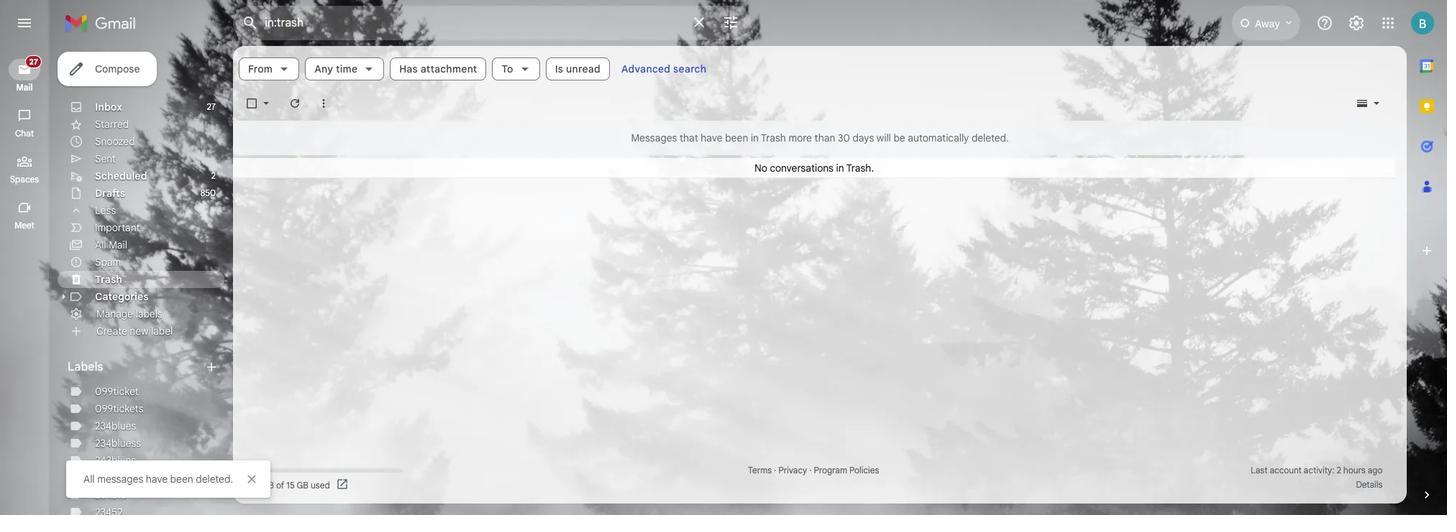Task type: locate. For each thing, give the bounding box(es) containing it.
0 vertical spatial mail
[[16, 82, 33, 93]]

1 horizontal spatial all
[[95, 239, 106, 252]]

is unread
[[555, 63, 601, 76]]

less button
[[58, 202, 225, 219]]

· right privacy
[[810, 466, 812, 476]]

been inside alert
[[170, 473, 193, 486]]

have right that
[[701, 132, 723, 145]]

1 vertical spatial mail
[[109, 239, 127, 252]]

deleted. left 0.13
[[196, 473, 233, 486]]

2 up 850
[[211, 171, 216, 181]]

099ticket
[[95, 386, 139, 399]]

clear search image
[[685, 8, 714, 37]]

1 horizontal spatial mail
[[109, 239, 127, 252]]

all for all mail
[[95, 239, 106, 252]]

2 left hours
[[1337, 466, 1342, 476]]

1 horizontal spatial have
[[701, 132, 723, 145]]

0 vertical spatial 2
[[211, 171, 216, 181]]

0 horizontal spatial all
[[83, 473, 95, 486]]

0 horizontal spatial ·
[[774, 466, 777, 476]]

compose button
[[58, 52, 157, 86]]

·
[[774, 466, 777, 476], [810, 466, 812, 476]]

unread
[[566, 63, 601, 76]]

243blues
[[95, 455, 136, 468]]

deleted. inside alert
[[196, 473, 233, 486]]

meet
[[14, 220, 34, 231]]

tab list
[[1407, 46, 1448, 464]]

0 vertical spatial have
[[701, 132, 723, 145]]

labels
[[136, 308, 162, 321]]

1 horizontal spatial gb
[[297, 480, 309, 491]]

gmail image
[[65, 9, 143, 37]]

automatically
[[908, 132, 969, 145]]

0 vertical spatial in
[[751, 132, 759, 145]]

more
[[789, 132, 812, 145]]

have for messages
[[146, 473, 168, 486]]

attachment
[[421, 63, 477, 76]]

has attachment button
[[390, 58, 487, 81]]

of
[[276, 480, 284, 491]]

been for in
[[725, 132, 749, 145]]

terms · privacy · program policies
[[748, 466, 880, 476]]

0 horizontal spatial 27
[[29, 57, 38, 67]]

privacy
[[779, 466, 807, 476]]

new
[[130, 325, 148, 338]]

1 vertical spatial have
[[146, 473, 168, 486]]

have for that
[[701, 132, 723, 145]]

have inside main content
[[701, 132, 723, 145]]

1 horizontal spatial been
[[725, 132, 749, 145]]

1 horizontal spatial ·
[[810, 466, 812, 476]]

0 horizontal spatial in
[[751, 132, 759, 145]]

manage labels create new label
[[96, 308, 173, 338]]

terms link
[[748, 466, 772, 476]]

been inside main content
[[725, 132, 749, 145]]

234blues
[[95, 420, 136, 433]]

27
[[29, 57, 38, 67], [207, 101, 216, 112]]

than
[[815, 132, 836, 145]]

all mail link
[[95, 239, 127, 252]]

create
[[96, 325, 127, 338]]

in left trash.
[[836, 162, 844, 174]]

footer
[[233, 464, 1396, 493]]

1 horizontal spatial trash
[[761, 132, 786, 145]]

· right terms link
[[774, 466, 777, 476]]

1 vertical spatial 2
[[1337, 466, 1342, 476]]

important
[[95, 222, 140, 235]]

spaces
[[10, 174, 39, 185]]

None checkbox
[[245, 96, 259, 111]]

navigation
[[0, 46, 50, 516]]

0.13
[[245, 480, 260, 491]]

1 vertical spatial in
[[836, 162, 844, 174]]

1 vertical spatial all
[[83, 473, 95, 486]]

1 gb from the left
[[262, 480, 274, 491]]

0 vertical spatial all
[[95, 239, 106, 252]]

spaces heading
[[0, 174, 49, 186]]

1 horizontal spatial in
[[836, 162, 844, 174]]

been right "messages"
[[170, 473, 193, 486]]

27 inside navigation
[[29, 57, 38, 67]]

1 horizontal spatial 2
[[1337, 466, 1342, 476]]

time
[[336, 63, 358, 76]]

0 horizontal spatial gb
[[262, 480, 274, 491]]

been
[[725, 132, 749, 145], [170, 473, 193, 486]]

in
[[751, 132, 759, 145], [836, 162, 844, 174]]

main content containing from
[[233, 46, 1407, 504]]

1 vertical spatial been
[[170, 473, 193, 486]]

1 horizontal spatial 27
[[207, 101, 216, 112]]

all up spam
[[95, 239, 106, 252]]

deleted. right automatically on the top right of page
[[972, 132, 1009, 145]]

gb left of
[[262, 480, 274, 491]]

Search in mail search field
[[233, 6, 751, 40]]

no
[[755, 162, 768, 174]]

trash down spam link
[[95, 273, 122, 286]]

categories link
[[95, 291, 149, 304]]

243blues link
[[95, 455, 136, 468]]

starred
[[95, 118, 129, 131]]

deleted.
[[972, 132, 1009, 145], [196, 473, 233, 486]]

search
[[674, 63, 707, 76]]

compose
[[95, 63, 140, 76]]

0 vertical spatial been
[[725, 132, 749, 145]]

2
[[211, 171, 216, 181], [1337, 466, 1342, 476]]

0 horizontal spatial have
[[146, 473, 168, 486]]

trash left more
[[761, 132, 786, 145]]

is
[[555, 63, 564, 76]]

labels heading
[[68, 360, 204, 375]]

used
[[311, 480, 330, 491]]

hours
[[1344, 466, 1366, 476]]

last
[[1251, 466, 1268, 476]]

account
[[1270, 466, 1302, 476]]

any time
[[315, 63, 358, 76]]

important link
[[95, 222, 140, 235]]

all inside alert
[[83, 473, 95, 486]]

0 horizontal spatial deleted.
[[196, 473, 233, 486]]

0 horizontal spatial trash
[[95, 273, 122, 286]]

1 vertical spatial trash
[[95, 273, 122, 286]]

main content
[[233, 46, 1407, 504]]

mail down 27 link in the top left of the page
[[16, 82, 33, 93]]

0 vertical spatial deleted.
[[972, 132, 1009, 145]]

have
[[701, 132, 723, 145], [146, 473, 168, 486]]

mail down important link
[[109, 239, 127, 252]]

30
[[838, 132, 850, 145]]

all
[[95, 239, 106, 252], [83, 473, 95, 486]]

27 link
[[9, 55, 42, 81]]

0 horizontal spatial been
[[170, 473, 193, 486]]

program policies link
[[814, 466, 880, 476]]

gb right 15 at the left bottom
[[297, 480, 309, 491]]

2 · from the left
[[810, 466, 812, 476]]

last account activity: 2 hours ago details
[[1251, 466, 1383, 491]]

sent link
[[95, 153, 116, 165]]

support image
[[1317, 14, 1334, 32]]

have inside alert
[[146, 473, 168, 486]]

0 vertical spatial 27
[[29, 57, 38, 67]]

search in mail image
[[237, 10, 263, 36]]

in up no
[[751, 132, 759, 145]]

1 vertical spatial deleted.
[[196, 473, 233, 486]]

all left '23451'
[[83, 473, 95, 486]]

has attachment
[[400, 63, 477, 76]]

have right "messages"
[[146, 473, 168, 486]]

23451o
[[95, 489, 127, 502]]

program
[[814, 466, 848, 476]]

been right that
[[725, 132, 749, 145]]

0 horizontal spatial mail
[[16, 82, 33, 93]]

trash
[[761, 132, 786, 145], [95, 273, 122, 286]]

all for all messages have been deleted.
[[83, 473, 95, 486]]

to button
[[493, 58, 540, 81]]

manage
[[96, 308, 133, 321]]



Task type: describe. For each thing, give the bounding box(es) containing it.
footer containing terms
[[233, 464, 1396, 493]]

Search in mail text field
[[265, 16, 682, 30]]

more image
[[317, 96, 331, 111]]

trash link
[[95, 273, 122, 286]]

categories
[[95, 291, 149, 304]]

be
[[894, 132, 906, 145]]

234bluess link
[[95, 437, 141, 450]]

from
[[248, 63, 273, 76]]

1 · from the left
[[774, 466, 777, 476]]

has
[[400, 63, 418, 76]]

main menu image
[[16, 14, 33, 32]]

days
[[853, 132, 874, 145]]

mail heading
[[0, 82, 49, 94]]

inbox link
[[95, 101, 122, 114]]

spam link
[[95, 256, 121, 269]]

advanced search
[[622, 63, 707, 76]]

navigation containing mail
[[0, 46, 50, 516]]

1 horizontal spatial deleted.
[[972, 132, 1009, 145]]

no conversations in trash.
[[755, 162, 874, 174]]

23451 link
[[95, 472, 121, 485]]

1 vertical spatial 27
[[207, 101, 216, 112]]

is unread button
[[546, 58, 610, 81]]

details link
[[1357, 480, 1383, 491]]

follow link to manage storage image
[[336, 479, 350, 493]]

label
[[151, 325, 173, 338]]

from button
[[239, 58, 299, 81]]

2 gb from the left
[[297, 480, 309, 491]]

drafts
[[95, 187, 125, 200]]

ago
[[1368, 466, 1383, 476]]

mail inside heading
[[16, 82, 33, 93]]

0.13 gb of 15 gb used
[[245, 480, 330, 491]]

0 vertical spatial trash
[[761, 132, 786, 145]]

settings image
[[1348, 14, 1366, 32]]

099ticket link
[[95, 386, 139, 399]]

any
[[315, 63, 333, 76]]

23451o link
[[95, 489, 127, 502]]

advanced
[[622, 63, 671, 76]]

all mail
[[95, 239, 127, 252]]

manage labels link
[[96, 308, 162, 321]]

less
[[95, 204, 116, 217]]

snoozed
[[95, 135, 135, 148]]

policies
[[850, 466, 880, 476]]

labels
[[68, 360, 103, 375]]

terms
[[748, 466, 772, 476]]

all messages have been deleted.
[[83, 473, 233, 486]]

been for deleted.
[[170, 473, 193, 486]]

messages
[[97, 473, 143, 486]]

meet heading
[[0, 220, 49, 232]]

23451
[[95, 472, 121, 485]]

starred link
[[95, 118, 129, 131]]

create new label link
[[96, 325, 173, 338]]

15
[[287, 480, 295, 491]]

0 horizontal spatial 2
[[211, 171, 216, 181]]

messages that have been in trash more than 30 days will be automatically deleted.
[[631, 132, 1009, 145]]

refresh image
[[288, 96, 302, 111]]

advanced search options image
[[717, 8, 745, 37]]

details
[[1357, 480, 1383, 491]]

messages
[[631, 132, 677, 145]]

chat heading
[[0, 128, 49, 140]]

chat
[[15, 128, 34, 139]]

sent
[[95, 153, 116, 165]]

all messages have been deleted. alert
[[23, 33, 1425, 499]]

conversations
[[770, 162, 834, 174]]

toggle split pane mode image
[[1356, 96, 1370, 111]]

099tickets link
[[95, 403, 144, 416]]

234blues link
[[95, 420, 136, 433]]

snoozed link
[[95, 135, 135, 148]]

scheduled link
[[95, 170, 147, 183]]

2 inside last account activity: 2 hours ago details
[[1337, 466, 1342, 476]]

none checkbox inside main content
[[245, 96, 259, 111]]

spam
[[95, 256, 121, 269]]

any time button
[[305, 58, 384, 81]]

activity:
[[1304, 466, 1335, 476]]

to
[[502, 63, 514, 76]]

that
[[680, 132, 699, 145]]

850
[[201, 188, 216, 199]]

inbox
[[95, 101, 122, 114]]

will
[[877, 132, 891, 145]]

advanced search button
[[616, 56, 713, 82]]

trash.
[[847, 162, 874, 174]]

scheduled
[[95, 170, 147, 183]]

099tickets
[[95, 403, 144, 416]]

drafts link
[[95, 187, 125, 200]]



Task type: vqa. For each thing, say whether or not it's contained in the screenshot.
Footer containing Terms
yes



